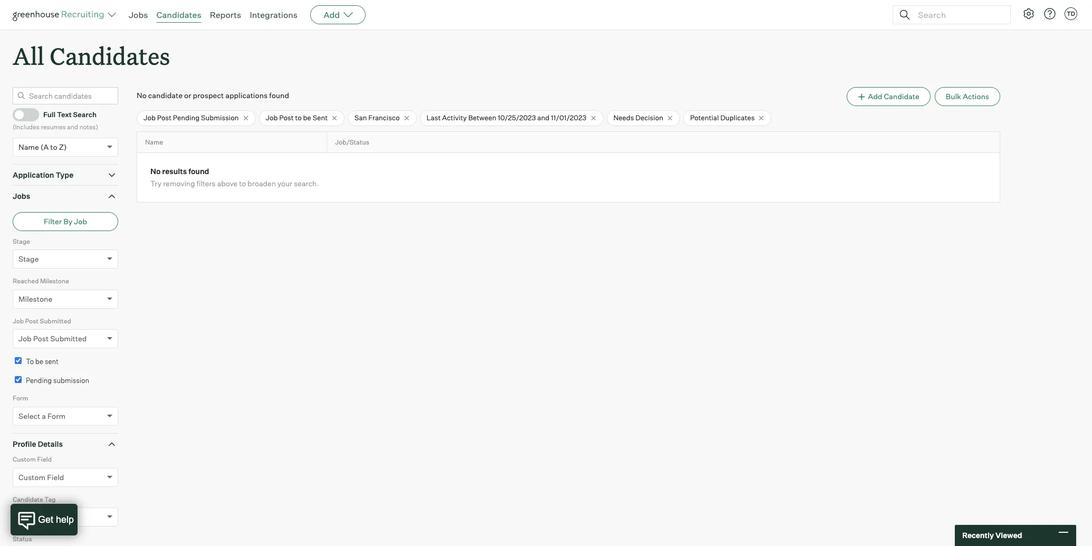 Task type: locate. For each thing, give the bounding box(es) containing it.
1 vertical spatial submitted
[[50, 334, 87, 343]]

checkmark image
[[17, 110, 25, 118]]

found up filters
[[188, 167, 209, 176]]

greenhouse recruiting image
[[13, 8, 108, 21]]

post
[[157, 114, 172, 122], [279, 114, 294, 122], [25, 317, 39, 325], [33, 334, 49, 343]]

filters
[[197, 179, 216, 188]]

reached milestone
[[13, 277, 69, 285]]

jobs left candidates link
[[129, 9, 148, 20]]

name left (a
[[18, 142, 39, 151]]

candidates
[[156, 9, 201, 20], [50, 40, 170, 71]]

and left 11/01/2023
[[538, 114, 550, 122]]

10/25/2023
[[498, 114, 536, 122]]

and
[[538, 114, 550, 122], [67, 123, 78, 131]]

add
[[324, 9, 340, 20], [868, 92, 883, 101]]

0 vertical spatial to
[[295, 114, 302, 122]]

submitted
[[40, 317, 71, 325], [50, 334, 87, 343]]

san
[[355, 114, 367, 122]]

to
[[295, 114, 302, 122], [50, 142, 57, 151], [239, 179, 246, 188]]

custom down "profile details"
[[18, 473, 45, 482]]

1 vertical spatial no
[[150, 167, 161, 176]]

1 horizontal spatial found
[[269, 91, 289, 100]]

milestone
[[40, 277, 69, 285], [18, 294, 52, 303]]

Pending submission checkbox
[[15, 376, 22, 383]]

custom field
[[13, 456, 52, 463], [18, 473, 64, 482]]

1 horizontal spatial to
[[239, 179, 246, 188]]

jobs
[[129, 9, 148, 20], [13, 192, 30, 201]]

job/status
[[335, 138, 369, 146]]

be right "to" at bottom left
[[35, 357, 43, 366]]

to left z)
[[50, 142, 57, 151]]

name up results
[[145, 138, 163, 146]]

form
[[13, 394, 28, 402], [47, 411, 66, 420]]

job
[[144, 114, 156, 122], [266, 114, 278, 122], [74, 217, 87, 226], [13, 317, 24, 325], [18, 334, 32, 343]]

submitted up sent
[[50, 334, 87, 343]]

1 horizontal spatial name
[[145, 138, 163, 146]]

candidate tag up status
[[18, 513, 69, 521]]

a
[[42, 411, 46, 420]]

0 vertical spatial add
[[324, 9, 340, 20]]

stage
[[13, 237, 30, 245], [18, 254, 39, 263]]

0 horizontal spatial found
[[188, 167, 209, 176]]

to
[[26, 357, 34, 366]]

no up try
[[150, 167, 161, 176]]

1 horizontal spatial be
[[303, 114, 311, 122]]

name for name
[[145, 138, 163, 146]]

0 horizontal spatial no
[[137, 91, 147, 100]]

0 horizontal spatial form
[[13, 394, 28, 402]]

found
[[269, 91, 289, 100], [188, 167, 209, 176]]

1 vertical spatial to
[[50, 142, 57, 151]]

francisco
[[369, 114, 400, 122]]

pending
[[173, 114, 200, 122], [26, 376, 52, 385]]

job post submitted up sent
[[18, 334, 87, 343]]

0 vertical spatial submitted
[[40, 317, 71, 325]]

custom down profile
[[13, 456, 36, 463]]

1 vertical spatial job post submitted
[[18, 334, 87, 343]]

0 horizontal spatial jobs
[[13, 192, 30, 201]]

be left sent
[[303, 114, 311, 122]]

found up job post to be sent
[[269, 91, 289, 100]]

candidate
[[148, 91, 183, 100]]

search.
[[294, 179, 319, 188]]

to be sent
[[26, 357, 58, 366]]

name
[[145, 138, 163, 146], [18, 142, 39, 151]]

0 vertical spatial and
[[538, 114, 550, 122]]

duplicates
[[721, 114, 755, 122]]

pending down or
[[173, 114, 200, 122]]

and down text
[[67, 123, 78, 131]]

1 vertical spatial and
[[67, 123, 78, 131]]

1 vertical spatial found
[[188, 167, 209, 176]]

no left the candidate
[[137, 91, 147, 100]]

bulk actions
[[946, 92, 989, 101]]

form right the a
[[47, 411, 66, 420]]

no for no candidate or prospect applications found
[[137, 91, 147, 100]]

1 horizontal spatial jobs
[[129, 9, 148, 20]]

job inside filter by job button
[[74, 217, 87, 226]]

(a
[[41, 142, 49, 151]]

job post submitted down reached milestone element
[[13, 317, 71, 325]]

td button
[[1063, 5, 1080, 22]]

reached
[[13, 277, 39, 285]]

0 vertical spatial no
[[137, 91, 147, 100]]

1 horizontal spatial form
[[47, 411, 66, 420]]

bulk actions link
[[935, 87, 1001, 106]]

try
[[150, 179, 162, 188]]

1 horizontal spatial add
[[868, 92, 883, 101]]

jobs link
[[129, 9, 148, 20]]

jobs down application
[[13, 192, 30, 201]]

sent
[[313, 114, 328, 122]]

tag
[[44, 495, 56, 503], [56, 513, 69, 521]]

submitted down reached milestone element
[[40, 317, 71, 325]]

to left sent
[[295, 114, 302, 122]]

no
[[137, 91, 147, 100], [150, 167, 161, 176]]

reached milestone element
[[13, 276, 118, 316]]

1 vertical spatial pending
[[26, 376, 52, 385]]

viewed
[[996, 531, 1023, 540]]

0 horizontal spatial be
[[35, 357, 43, 366]]

removing
[[163, 179, 195, 188]]

name for name (a to z)
[[18, 142, 39, 151]]

recently viewed
[[963, 531, 1023, 540]]

pending down "to be sent"
[[26, 376, 52, 385]]

candidates link
[[156, 9, 201, 20]]

job post pending submission
[[144, 114, 239, 122]]

stage element
[[13, 236, 118, 276]]

0 horizontal spatial add
[[324, 9, 340, 20]]

11/01/2023
[[551, 114, 587, 122]]

last
[[427, 114, 441, 122]]

candidate
[[884, 92, 920, 101], [13, 495, 43, 503], [18, 513, 54, 521]]

candidate tag down the custom field element
[[13, 495, 56, 503]]

resumes
[[41, 123, 66, 131]]

form element
[[13, 393, 118, 433]]

form down pending submission checkbox
[[13, 394, 28, 402]]

candidates right jobs link
[[156, 9, 201, 20]]

reports
[[210, 9, 241, 20]]

0 horizontal spatial pending
[[26, 376, 52, 385]]

full text search (includes resumes and notes)
[[13, 110, 98, 131]]

no results found try removing filters above to broaden your search.
[[150, 167, 319, 188]]

2 horizontal spatial to
[[295, 114, 302, 122]]

job post to be sent
[[266, 114, 328, 122]]

potential
[[690, 114, 719, 122]]

applications
[[225, 91, 268, 100]]

0 vertical spatial found
[[269, 91, 289, 100]]

post up "to be sent"
[[33, 334, 49, 343]]

candidate tag element
[[13, 494, 118, 534]]

1 vertical spatial milestone
[[18, 294, 52, 303]]

0 horizontal spatial name
[[18, 142, 39, 151]]

1 vertical spatial form
[[47, 411, 66, 420]]

0 vertical spatial be
[[303, 114, 311, 122]]

configure image
[[1023, 7, 1035, 20]]

no inside no results found try removing filters above to broaden your search.
[[150, 167, 161, 176]]

milestone down stage element
[[40, 277, 69, 285]]

add inside popup button
[[324, 9, 340, 20]]

0 vertical spatial milestone
[[40, 277, 69, 285]]

to right above
[[239, 179, 246, 188]]

status
[[13, 535, 32, 543]]

1 vertical spatial tag
[[56, 513, 69, 521]]

san francisco
[[355, 114, 400, 122]]

2 vertical spatial to
[[239, 179, 246, 188]]

1 horizontal spatial no
[[150, 167, 161, 176]]

job post submitted
[[13, 317, 71, 325], [18, 334, 87, 343]]

0 horizontal spatial and
[[67, 123, 78, 131]]

0 vertical spatial pending
[[173, 114, 200, 122]]

0 vertical spatial custom field
[[13, 456, 52, 463]]

post down the candidate
[[157, 114, 172, 122]]

0 vertical spatial stage
[[13, 237, 30, 245]]

candidates down jobs link
[[50, 40, 170, 71]]

milestone down reached milestone
[[18, 294, 52, 303]]

1 vertical spatial add
[[868, 92, 883, 101]]

custom
[[13, 456, 36, 463], [18, 473, 45, 482]]

0 horizontal spatial to
[[50, 142, 57, 151]]



Task type: describe. For each thing, give the bounding box(es) containing it.
to for (a
[[50, 142, 57, 151]]

1 vertical spatial stage
[[18, 254, 39, 263]]

post down reached
[[25, 317, 39, 325]]

integrations
[[250, 9, 298, 20]]

name (a to z)
[[18, 142, 67, 151]]

found inside no results found try removing filters above to broaden your search.
[[188, 167, 209, 176]]

add candidate link
[[847, 87, 931, 106]]

recently
[[963, 531, 994, 540]]

0 vertical spatial jobs
[[129, 9, 148, 20]]

0 vertical spatial candidate
[[884, 92, 920, 101]]

filter by job button
[[13, 212, 118, 231]]

search
[[73, 110, 97, 119]]

bulk
[[946, 92, 961, 101]]

no for no results found try removing filters above to broaden your search.
[[150, 167, 161, 176]]

job post submitted element
[[13, 316, 118, 356]]

1 horizontal spatial and
[[538, 114, 550, 122]]

Search candidates field
[[13, 87, 118, 105]]

to inside no results found try removing filters above to broaden your search.
[[239, 179, 246, 188]]

1 vertical spatial candidate tag
[[18, 513, 69, 521]]

broaden
[[248, 179, 276, 188]]

0 vertical spatial job post submitted
[[13, 317, 71, 325]]

1 vertical spatial candidates
[[50, 40, 170, 71]]

sent
[[45, 357, 58, 366]]

td
[[1067, 10, 1076, 17]]

submission
[[53, 376, 89, 385]]

0 vertical spatial candidate tag
[[13, 495, 56, 503]]

results
[[162, 167, 187, 176]]

1 vertical spatial candidate
[[13, 495, 43, 503]]

add for add candidate
[[868, 92, 883, 101]]

integrations link
[[250, 9, 298, 20]]

activity
[[442, 114, 467, 122]]

above
[[217, 179, 238, 188]]

1 horizontal spatial pending
[[173, 114, 200, 122]]

all
[[13, 40, 44, 71]]

0 vertical spatial field
[[37, 456, 52, 463]]

actions
[[963, 92, 989, 101]]

name (a to z) option
[[18, 142, 67, 151]]

select
[[18, 411, 40, 420]]

pending submission
[[26, 376, 89, 385]]

decision
[[636, 114, 663, 122]]

(includes
[[13, 123, 39, 131]]

details
[[38, 439, 63, 448]]

between
[[468, 114, 496, 122]]

2 vertical spatial candidate
[[18, 513, 54, 521]]

To be sent checkbox
[[15, 357, 22, 364]]

1 vertical spatial jobs
[[13, 192, 30, 201]]

prospect
[[193, 91, 224, 100]]

1 vertical spatial custom
[[18, 473, 45, 482]]

needs decision
[[614, 114, 663, 122]]

td button
[[1065, 7, 1078, 20]]

0 vertical spatial tag
[[44, 495, 56, 503]]

application
[[13, 170, 54, 179]]

1 vertical spatial be
[[35, 357, 43, 366]]

Search text field
[[916, 7, 1001, 22]]

select a form
[[18, 411, 66, 420]]

1 vertical spatial field
[[47, 473, 64, 482]]

and inside full text search (includes resumes and notes)
[[67, 123, 78, 131]]

to for post
[[295, 114, 302, 122]]

profile
[[13, 439, 36, 448]]

text
[[57, 110, 72, 119]]

custom field element
[[13, 454, 118, 494]]

reports link
[[210, 9, 241, 20]]

by
[[63, 217, 72, 226]]

notes)
[[79, 123, 98, 131]]

full
[[43, 110, 56, 119]]

add candidate
[[868, 92, 920, 101]]

add button
[[310, 5, 366, 24]]

needs
[[614, 114, 634, 122]]

all candidates
[[13, 40, 170, 71]]

your
[[278, 179, 292, 188]]

add for add
[[324, 9, 340, 20]]

0 vertical spatial custom
[[13, 456, 36, 463]]

profile details
[[13, 439, 63, 448]]

1 vertical spatial custom field
[[18, 473, 64, 482]]

last activity between 10/25/2023 and 11/01/2023
[[427, 114, 587, 122]]

post left sent
[[279, 114, 294, 122]]

filter
[[44, 217, 62, 226]]

submission
[[201, 114, 239, 122]]

or
[[184, 91, 191, 100]]

application type
[[13, 170, 73, 179]]

no candidate or prospect applications found
[[137, 91, 289, 100]]

type
[[56, 170, 73, 179]]

potential duplicates
[[690, 114, 755, 122]]

0 vertical spatial form
[[13, 394, 28, 402]]

z)
[[59, 142, 67, 151]]

0 vertical spatial candidates
[[156, 9, 201, 20]]

filter by job
[[44, 217, 87, 226]]



Task type: vqa. For each thing, say whether or not it's contained in the screenshot.
top the Import
no



